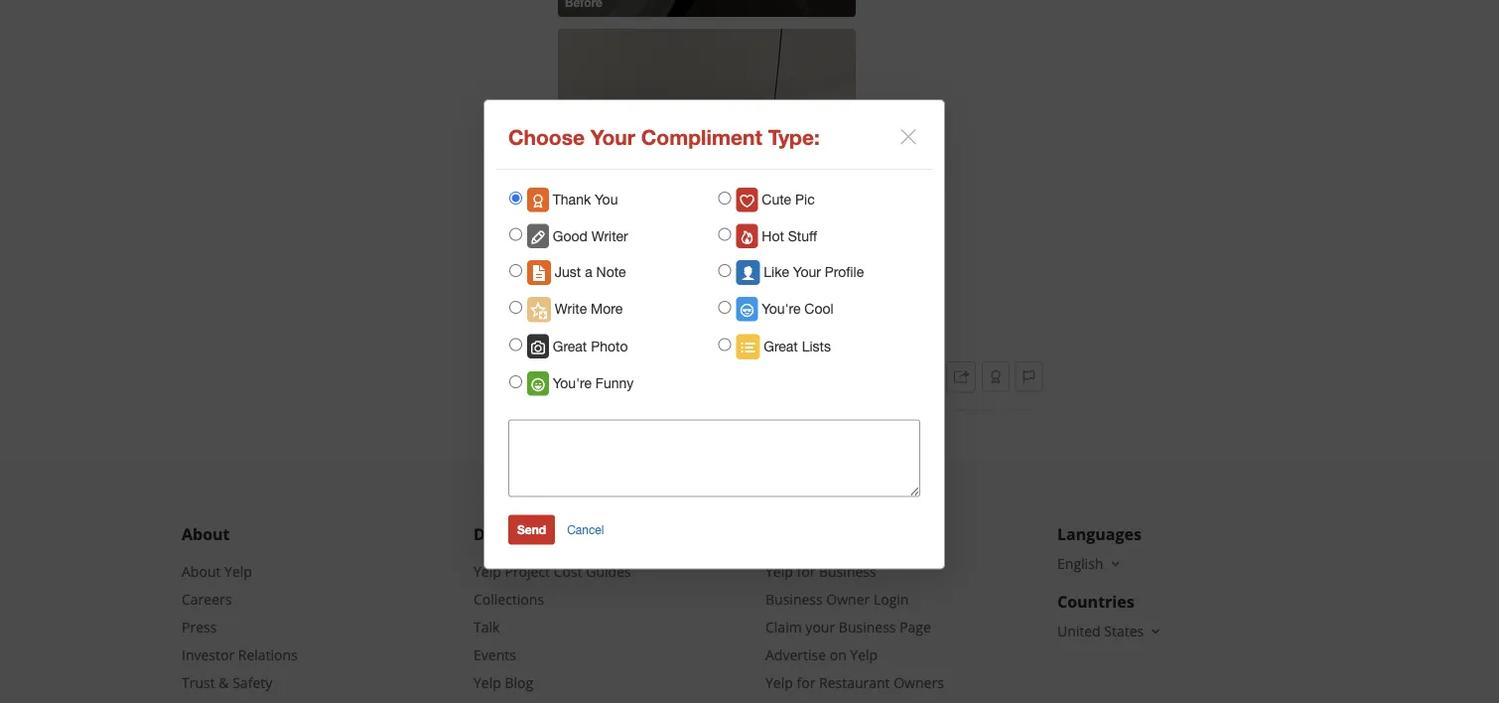 Task type: vqa. For each thing, say whether or not it's contained in the screenshot.
Login
yes



Task type: locate. For each thing, give the bounding box(es) containing it.
2 vertical spatial for
[[797, 673, 816, 692]]

you're down thanks
[[553, 375, 592, 391]]

1 vertical spatial your
[[806, 618, 835, 637]]

a
[[585, 263, 593, 280]]

trust
[[182, 673, 215, 692]]

None text field
[[508, 419, 921, 497]]

1 vertical spatial for
[[797, 562, 816, 581]]

profile
[[825, 263, 864, 280]]

login
[[874, 590, 909, 609]]

1 horizontal spatial your
[[793, 263, 821, 280]]

your up advertise on yelp link
[[806, 618, 835, 637]]

great down after
[[553, 338, 587, 354]]

None radio
[[509, 264, 522, 277], [719, 301, 731, 314], [509, 338, 522, 351], [719, 338, 731, 351], [509, 264, 522, 277], [719, 301, 731, 314], [509, 338, 522, 351], [719, 338, 731, 351]]

write more
[[555, 301, 623, 317]]

0 vertical spatial about
[[182, 523, 230, 544]]

for down advertise
[[797, 673, 816, 692]]

careers
[[182, 590, 232, 609]]

for
[[603, 341, 619, 355], [797, 562, 816, 581], [797, 673, 816, 692]]

2 about from the top
[[182, 562, 221, 581]]

cool
[[805, 301, 834, 317]]

cute pic
[[762, 191, 815, 208]]

investor relations link
[[182, 646, 298, 664]]

your right the like
[[793, 263, 821, 280]]

about yelp careers press investor relations trust & safety
[[182, 562, 298, 692]]

like
[[764, 263, 790, 280]]

useful
[[591, 370, 627, 383]]

0 vertical spatial your
[[622, 341, 647, 355]]

languages
[[1058, 523, 1142, 544]]

you're down the like
[[762, 301, 801, 317]]

1 horizontal spatial your
[[806, 618, 835, 637]]

0 vertical spatial your
[[591, 125, 636, 149]]

you're cool
[[762, 301, 834, 317]]

your up you
[[591, 125, 636, 149]]

your
[[591, 125, 636, 149], [793, 263, 821, 280]]

1 great from the left
[[553, 338, 587, 354]]

project
[[505, 562, 550, 581]]

for up business owner login link in the bottom of the page
[[797, 562, 816, 581]]

your
[[622, 341, 647, 355], [806, 618, 835, 637]]

events link
[[474, 646, 516, 664]]

great left the lists
[[764, 338, 798, 354]]

None radio
[[509, 192, 522, 205], [719, 192, 731, 205], [509, 228, 522, 241], [719, 228, 731, 241], [719, 264, 731, 277], [509, 301, 522, 314], [509, 375, 522, 388], [509, 192, 522, 205], [719, 192, 731, 205], [509, 228, 522, 241], [719, 228, 731, 241], [719, 264, 731, 277], [509, 301, 522, 314], [509, 375, 522, 388]]

about inside about yelp careers press investor relations trust & safety
[[182, 562, 221, 581]]

yelp inside about yelp careers press investor relations trust & safety
[[225, 562, 252, 581]]

about up careers link
[[182, 562, 221, 581]]

business down owner on the right bottom
[[839, 618, 896, 637]]

great for great lists
[[764, 338, 798, 354]]

choose
[[508, 125, 585, 149]]

1 horizontal spatial you're
[[762, 301, 801, 317]]

your up 2
[[622, 341, 647, 355]]

good writer
[[553, 227, 628, 244]]

funny
[[596, 375, 634, 391]]

you're
[[762, 301, 801, 317], [553, 375, 592, 391]]

great photo
[[553, 338, 628, 354]]

send
[[517, 523, 546, 537]]

yelp up claim
[[766, 562, 793, 581]]

countries
[[1058, 590, 1135, 612]]

yelp project cost guides collections talk events yelp blog
[[474, 562, 631, 692]]

0 horizontal spatial your
[[591, 125, 636, 149]]

0 horizontal spatial you're
[[553, 375, 592, 391]]

after rob's help
[[565, 305, 657, 319]]

after
[[565, 305, 593, 319]]

for for thanks
[[603, 341, 619, 355]]

2 vertical spatial business
[[839, 618, 896, 637]]

great
[[553, 338, 587, 354], [764, 338, 798, 354]]

relations
[[238, 646, 298, 664]]

for for yelp
[[797, 562, 816, 581]]

1 vertical spatial you're
[[553, 375, 592, 391]]

business
[[819, 562, 877, 581], [766, 590, 823, 609], [839, 618, 896, 637]]

talk link
[[474, 618, 500, 637]]

your inside yelp for business business owner login claim your business page advertise on yelp yelp for restaurant owners
[[806, 618, 835, 637]]

thanks for your vote!
[[558, 341, 678, 355]]

useful 2
[[591, 370, 640, 383]]

2 great from the left
[[764, 338, 798, 354]]

2
[[634, 370, 640, 383]]

business up claim
[[766, 590, 823, 609]]

send button
[[508, 515, 555, 545]]

pic
[[796, 191, 815, 208]]

1 vertical spatial your
[[793, 263, 821, 280]]

0 vertical spatial for
[[603, 341, 619, 355]]

&
[[219, 673, 229, 692]]

yelp
[[225, 562, 252, 581], [474, 562, 501, 581], [766, 562, 793, 581], [850, 646, 878, 664], [474, 673, 501, 692], [766, 673, 793, 692]]

collections
[[474, 590, 544, 609]]

you're for you're funny
[[553, 375, 592, 391]]

about
[[182, 523, 230, 544], [182, 562, 221, 581]]

business up owner on the right bottom
[[819, 562, 877, 581]]

0 horizontal spatial great
[[553, 338, 587, 354]]

1 vertical spatial about
[[182, 562, 221, 581]]

yelp for restaurant owners link
[[766, 673, 944, 692]]

yelp up careers link
[[225, 562, 252, 581]]

1 about from the top
[[182, 523, 230, 544]]

about up about yelp link
[[182, 523, 230, 544]]

for up useful
[[603, 341, 619, 355]]

hot
[[762, 227, 784, 244]]

1 horizontal spatial great
[[764, 338, 798, 354]]

compliment
[[641, 125, 763, 149]]

yelp for business business owner login claim your business page advertise on yelp yelp for restaurant owners
[[766, 562, 944, 692]]

lists
[[802, 338, 831, 354]]

photo of the grateful dent - san francisco, ca, united states. after rob's help image
[[558, 29, 856, 327]]

0 vertical spatial you're
[[762, 301, 801, 317]]

just
[[555, 263, 581, 280]]

vote!
[[651, 341, 678, 355]]



Task type: describe. For each thing, give the bounding box(es) containing it.
yelp project cost guides link
[[474, 562, 631, 581]]

safety
[[233, 673, 272, 692]]

choose your compliment type:
[[508, 125, 820, 149]]

owner
[[827, 590, 870, 609]]

0 horizontal spatial your
[[622, 341, 647, 355]]

1 vertical spatial business
[[766, 590, 823, 609]]

cute
[[762, 191, 792, 208]]

restaurant
[[819, 673, 890, 692]]

yelp for business link
[[766, 562, 877, 581]]

events
[[474, 646, 516, 664]]

advertise
[[766, 646, 826, 664]]

you're for you're cool
[[762, 301, 801, 317]]

yelp up the collections
[[474, 562, 501, 581]]

you
[[595, 191, 618, 208]]

hot stuff
[[762, 227, 817, 244]]

you're funny
[[553, 375, 634, 391]]

help
[[632, 305, 657, 319]]

about for about
[[182, 523, 230, 544]]

yelp blog link
[[474, 673, 534, 692]]

more
[[591, 301, 623, 317]]

yelp down events
[[474, 673, 501, 692]]

0 vertical spatial business
[[819, 562, 877, 581]]

cancel
[[567, 523, 604, 537]]

press link
[[182, 618, 217, 637]]

careers link
[[182, 590, 232, 609]]

yelp down advertise
[[766, 673, 793, 692]]

like your profile
[[764, 263, 864, 280]]

great lists
[[764, 338, 831, 354]]

yelp right on
[[850, 646, 878, 664]]

writer
[[592, 227, 628, 244]]

about for about yelp careers press investor relations trust & safety
[[182, 562, 221, 581]]

cancel link
[[567, 521, 604, 539]]

×
[[898, 113, 919, 153]]

stuff
[[788, 227, 817, 244]]

about yelp link
[[182, 562, 252, 581]]

thank
[[553, 191, 591, 208]]

type:
[[768, 125, 820, 149]]

trust & safety link
[[182, 673, 272, 692]]

blog
[[505, 673, 534, 692]]

photo
[[591, 338, 628, 354]]

talk
[[474, 618, 500, 637]]

thank you
[[553, 191, 618, 208]]

page
[[900, 618, 931, 637]]

just a note
[[555, 263, 626, 280]]

note
[[596, 263, 626, 280]]

cost
[[554, 562, 583, 581]]

claim
[[766, 618, 802, 637]]

investor
[[182, 646, 235, 664]]

on
[[830, 646, 847, 664]]

advertise on yelp link
[[766, 646, 878, 664]]

write
[[555, 301, 587, 317]]

great for great photo
[[553, 338, 587, 354]]

your for compliment
[[591, 125, 636, 149]]

business owner login link
[[766, 590, 909, 609]]

claim your business page link
[[766, 618, 931, 637]]

good
[[553, 227, 588, 244]]

discover
[[474, 523, 542, 544]]

press
[[182, 618, 217, 637]]

guides
[[586, 562, 631, 581]]

owners
[[894, 673, 944, 692]]

thanks
[[558, 341, 600, 355]]

rob's
[[596, 305, 629, 319]]

your for profile
[[793, 263, 821, 280]]

collections link
[[474, 590, 544, 609]]



